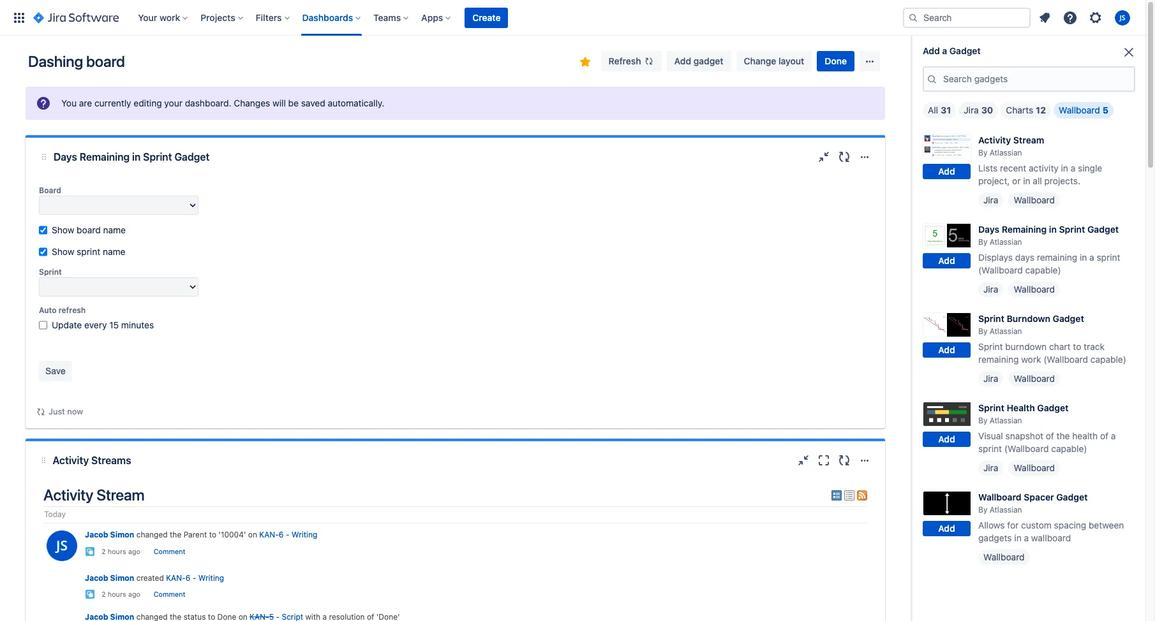 Task type: describe. For each thing, give the bounding box(es) containing it.
gadget for sprint burndown gadget by atlassian sprint burndown chart to track remaining work (wallboard capable)
[[1053, 313, 1084, 324]]

Search field
[[903, 7, 1031, 28]]

apps button
[[418, 7, 456, 28]]

wallboard up burndown
[[1014, 284, 1055, 295]]

every
[[84, 320, 107, 331]]

visual
[[979, 431, 1003, 442]]

work inside dropdown button
[[160, 12, 180, 23]]

more dashboard actions image
[[862, 54, 878, 69]]

created
[[136, 574, 164, 583]]

ago for comment link associated with subtask image
[[128, 548, 140, 556]]

in down projects.
[[1049, 224, 1057, 235]]

days for days remaining in sprint gadget
[[54, 151, 77, 163]]

charts
[[1006, 105, 1034, 116]]

sprint burndown gadget by atlassian sprint burndown chart to track remaining work (wallboard capable)
[[979, 313, 1127, 365]]

more actions for activity streams gadget image
[[857, 453, 873, 469]]

board for dashing
[[86, 52, 125, 70]]

activity streams
[[53, 455, 131, 467]]

add gadget button
[[667, 51, 731, 71]]

activity stream image
[[923, 134, 972, 159]]

health
[[1073, 431, 1098, 442]]

0 horizontal spatial writing
[[198, 574, 224, 583]]

minimize activity streams image
[[796, 453, 811, 469]]

capable) for in
[[1025, 265, 1061, 276]]

subtask image
[[85, 590, 95, 600]]

show for show sprint name
[[52, 246, 74, 257]]

add gadget
[[674, 56, 724, 66]]

2 hours ago for subtask icon
[[101, 591, 140, 599]]

notifications image
[[1037, 10, 1053, 25]]

Auto refresh checkbox
[[39, 319, 47, 332]]

comment for subtask icon
[[154, 591, 185, 599]]

add for wallboard spacer gadget
[[938, 524, 955, 535]]

add button for visual snapshot of the health of a sprint (wallboard capable)
[[923, 432, 971, 448]]

sprint inside region
[[77, 246, 100, 257]]

close icon image
[[1121, 45, 1137, 60]]

refresh
[[59, 306, 86, 315]]

changed
[[136, 531, 168, 540]]

for
[[1007, 520, 1019, 531]]

allows
[[979, 520, 1005, 531]]

custom
[[1021, 520, 1052, 531]]

refresh days remaining in sprint gadget image
[[837, 149, 852, 165]]

or
[[1012, 176, 1021, 186]]

done
[[825, 56, 847, 66]]

sprint inside sprint health gadget by atlassian visual snapshot of the health of a sprint (wallboard capable)
[[979, 403, 1005, 414]]

projects.
[[1045, 176, 1081, 186]]

teams button
[[370, 7, 414, 28]]

jacob simon created kan-6 - writing
[[85, 574, 224, 583]]

add a gadget
[[923, 45, 981, 56]]

remaining inside days remaining in sprint gadget by atlassian displays days remaining in a sprint (wallboard capable)
[[1037, 252, 1078, 263]]

on
[[248, 531, 257, 540]]

minimize days remaining in sprint gadget image
[[816, 149, 832, 165]]

hours for subtask image
[[108, 548, 126, 556]]

snapshot
[[1006, 431, 1044, 442]]

all
[[928, 105, 938, 116]]

5
[[1103, 105, 1109, 116]]

remaining inside sprint burndown gadget by atlassian sprint burndown chart to track remaining work (wallboard capable)
[[979, 354, 1019, 365]]

(wallboard inside sprint burndown gadget by atlassian sprint burndown chart to track remaining work (wallboard capable)
[[1044, 354, 1088, 365]]

jira 30
[[964, 105, 993, 116]]

refresh
[[609, 56, 641, 66]]

simon for created
[[110, 574, 134, 583]]

just now
[[49, 407, 83, 417]]

burndown
[[1006, 341, 1047, 352]]

parent
[[184, 531, 207, 540]]

jacob simon changed the parent to '10004' on kan-6 - writing
[[85, 531, 317, 540]]

jacob simon link for jacob simon changed the parent to '10004' on kan-6 - writing
[[85, 531, 134, 540]]

single
[[1078, 163, 1102, 174]]

show sprint name
[[52, 246, 125, 257]]

auto refresh
[[39, 306, 86, 315]]

comment for subtask image
[[154, 548, 185, 556]]

wallboard 5
[[1059, 105, 1109, 116]]

the inside sprint health gadget by atlassian visual snapshot of the health of a sprint (wallboard capable)
[[1057, 431, 1070, 442]]

dashing board
[[28, 52, 125, 70]]

wallboard left 5
[[1059, 105, 1100, 116]]

change layout button
[[736, 51, 812, 71]]

add for activity stream
[[938, 166, 955, 177]]

remaining for days remaining in sprint gadget by atlassian displays days remaining in a sprint (wallboard capable)
[[1002, 224, 1047, 235]]

sprint inside days remaining in sprint gadget by atlassian displays days remaining in a sprint (wallboard capable)
[[1059, 224, 1085, 235]]

spacer
[[1024, 492, 1054, 503]]

dashboards
[[302, 12, 353, 23]]

1 of from the left
[[1046, 431, 1054, 442]]

spacing
[[1054, 520, 1086, 531]]

days remaining in sprint gadget by atlassian displays days remaining in a sprint (wallboard capable)
[[979, 224, 1121, 276]]

in up projects.
[[1061, 163, 1068, 174]]

now
[[67, 407, 83, 417]]

update every 15 minutes
[[52, 320, 154, 331]]

days
[[1015, 252, 1035, 263]]

comment link for subtask image
[[154, 548, 185, 556]]

by inside activity stream by atlassian lists recent activity in a single project, or in all projects.
[[979, 148, 988, 158]]

wallboard
[[1031, 533, 1071, 544]]

days remaining in sprint gadget region
[[36, 176, 875, 419]]

by inside days remaining in sprint gadget by atlassian displays days remaining in a sprint (wallboard capable)
[[979, 237, 988, 247]]

gadgets
[[979, 533, 1012, 544]]

your profile and settings image
[[1115, 10, 1130, 25]]

refresh image
[[644, 56, 654, 66]]

appswitcher icon image
[[11, 10, 27, 25]]

a inside activity stream by atlassian lists recent activity in a single project, or in all projects.
[[1071, 163, 1076, 174]]

wallboard spacer gadget by atlassian allows for custom spacing between gadgets in a wallboard
[[979, 492, 1124, 544]]

change layout
[[744, 56, 804, 66]]

projects button
[[197, 7, 248, 28]]

burndown
[[1007, 313, 1051, 324]]

add for sprint burndown gadget
[[938, 345, 955, 356]]

in right days
[[1080, 252, 1087, 263]]

teams
[[374, 12, 401, 23]]

track
[[1084, 341, 1105, 352]]

add button for lists recent activity in a single project, or in all projects.
[[923, 164, 971, 180]]

sprint for days remaining in sprint gadget
[[1097, 252, 1121, 263]]

between
[[1089, 520, 1124, 531]]

show for show board name
[[52, 225, 74, 236]]

displays
[[979, 252, 1013, 263]]

31
[[941, 105, 951, 116]]

wallboard up the health
[[1014, 373, 1055, 384]]

capable) inside sprint burndown gadget by atlassian sprint burndown chart to track remaining work (wallboard capable)
[[1091, 354, 1127, 365]]

(wallboard for sprint health gadget
[[1005, 444, 1049, 454]]

a inside the wallboard spacer gadget by atlassian allows for custom spacing between gadgets in a wallboard
[[1024, 533, 1029, 544]]

a inside sprint health gadget by atlassian visual snapshot of the health of a sprint (wallboard capable)
[[1111, 431, 1116, 442]]

in down editing
[[132, 151, 141, 163]]

you are currently editing your dashboard. changes will be saved automatically.
[[61, 98, 384, 109]]

board
[[39, 186, 61, 195]]

done link
[[817, 51, 855, 71]]

jira for sprint health gadget
[[984, 463, 999, 474]]

2 for subtask image
[[101, 548, 106, 556]]

more actions for days remaining in sprint gadget gadget image
[[857, 149, 873, 165]]

an arrow curved in a circular way on the button that refreshes the dashboard image
[[36, 407, 46, 417]]

editing
[[134, 98, 162, 109]]

will
[[273, 98, 286, 109]]

dashboards button
[[298, 7, 366, 28]]

wallboard up spacer at the right bottom
[[1014, 463, 1055, 474]]

maximize activity streams image
[[816, 453, 832, 469]]

wallboard down the all
[[1014, 195, 1055, 206]]

jira left 30
[[964, 105, 979, 116]]

gadget inside days remaining in sprint gadget by atlassian displays days remaining in a sprint (wallboard capable)
[[1088, 224, 1119, 235]]

kan-6 - writing link for changed the parent to '10004' on
[[259, 531, 317, 540]]

minutes
[[121, 320, 154, 331]]

are
[[79, 98, 92, 109]]

create button
[[465, 7, 508, 28]]

add button for sprint burndown chart to track remaining work (wallboard capable)
[[923, 343, 971, 358]]

health
[[1007, 403, 1035, 414]]



Task type: vqa. For each thing, say whether or not it's contained in the screenshot.
Projects dropdown button in the left of the page
yes



Task type: locate. For each thing, give the bounding box(es) containing it.
1 vertical spatial comment link
[[154, 591, 185, 599]]

stream down charts 12 on the top right of the page
[[1013, 135, 1044, 146]]

1 vertical spatial ago
[[128, 591, 140, 599]]

charts 12
[[1006, 105, 1046, 116]]

- right on
[[286, 531, 289, 540]]

1 vertical spatial 6
[[186, 574, 190, 583]]

by right sprint burndown gadget image
[[979, 327, 988, 336]]

currently
[[94, 98, 131, 109]]

automatically.
[[328, 98, 384, 109]]

6
[[279, 531, 284, 540], [186, 574, 190, 583]]

0 horizontal spatial days
[[54, 151, 77, 163]]

0 vertical spatial 6
[[279, 531, 284, 540]]

name down show board name
[[103, 246, 125, 257]]

activity up "today"
[[43, 486, 93, 504]]

jira for activity stream
[[984, 195, 999, 206]]

filters
[[256, 12, 282, 23]]

0 horizontal spatial 6
[[186, 574, 190, 583]]

1 vertical spatial activity
[[53, 455, 89, 467]]

gadget up 'chart'
[[1053, 313, 1084, 324]]

add left gadget
[[674, 56, 691, 66]]

dashboard.
[[185, 98, 231, 109]]

jacob simon image
[[47, 531, 77, 561]]

by up lists
[[979, 148, 988, 158]]

gadget for wallboard spacer gadget by atlassian allows for custom spacing between gadgets in a wallboard
[[1057, 492, 1088, 503]]

name up 'show sprint name'
[[103, 225, 126, 236]]

1 vertical spatial name
[[103, 246, 125, 257]]

0 vertical spatial capable)
[[1025, 265, 1061, 276]]

1 vertical spatial capable)
[[1091, 354, 1127, 365]]

1 horizontal spatial 6
[[279, 531, 284, 540]]

remaining down currently at the left top of the page
[[80, 151, 130, 163]]

atlassian inside sprint health gadget by atlassian visual snapshot of the health of a sprint (wallboard capable)
[[990, 416, 1022, 426]]

-
[[286, 531, 289, 540], [193, 574, 196, 583]]

2 2 hours ago from the top
[[101, 591, 140, 599]]

activity stream by atlassian lists recent activity in a single project, or in all projects.
[[979, 135, 1102, 186]]

add down search field on the top right of the page
[[923, 45, 940, 56]]

recent
[[1000, 163, 1027, 174]]

wallboard spacer gadget image
[[923, 491, 972, 517]]

settings image
[[1088, 10, 1104, 25]]

15
[[109, 320, 119, 331]]

ago down changed
[[128, 548, 140, 556]]

jira software image
[[33, 10, 119, 25], [33, 10, 119, 25]]

0 vertical spatial jacob
[[85, 531, 108, 540]]

board inside "days remaining in sprint gadget" region
[[77, 225, 101, 236]]

chart
[[1049, 341, 1071, 352]]

5 add button from the top
[[923, 522, 971, 537]]

gadget
[[694, 56, 724, 66]]

2 comment from the top
[[154, 591, 185, 599]]

1 comment link from the top
[[154, 548, 185, 556]]

0 vertical spatial (wallboard
[[979, 265, 1023, 276]]

atlassian inside days remaining in sprint gadget by atlassian displays days remaining in a sprint (wallboard capable)
[[990, 237, 1022, 247]]

0 vertical spatial hours
[[108, 548, 126, 556]]

atlassian inside activity stream by atlassian lists recent activity in a single project, or in all projects.
[[990, 148, 1022, 158]]

jira down visual
[[984, 463, 999, 474]]

create
[[473, 12, 501, 23]]

add inside button
[[674, 56, 691, 66]]

stream down streams
[[97, 486, 144, 504]]

capable) down track
[[1091, 354, 1127, 365]]

jira up visual
[[984, 373, 999, 384]]

1 vertical spatial the
[[170, 531, 181, 540]]

by up visual
[[979, 416, 988, 426]]

5 atlassian from the top
[[990, 506, 1022, 515]]

sprint for sprint health gadget
[[979, 444, 1002, 454]]

banner
[[0, 0, 1146, 36]]

be
[[288, 98, 299, 109]]

board for show
[[77, 225, 101, 236]]

1 vertical spatial comment
[[154, 591, 185, 599]]

1 show from the top
[[52, 225, 74, 236]]

0 horizontal spatial remaining
[[979, 354, 1019, 365]]

2 show from the top
[[52, 246, 74, 257]]

kan-
[[259, 531, 279, 540], [166, 574, 186, 583]]

show right show sprint name option
[[52, 246, 74, 257]]

activity inside activity stream by atlassian lists recent activity in a single project, or in all projects.
[[979, 135, 1011, 146]]

0 horizontal spatial remaining
[[80, 151, 130, 163]]

1 vertical spatial days
[[979, 224, 1000, 235]]

comment link for subtask icon
[[154, 591, 185, 599]]

1 vertical spatial simon
[[110, 574, 134, 583]]

add button down days remaining in sprint gadget image
[[923, 254, 971, 269]]

1 vertical spatial writing
[[198, 574, 224, 583]]

in down for
[[1015, 533, 1022, 544]]

just
[[49, 407, 65, 417]]

name
[[103, 225, 126, 236], [103, 246, 125, 257]]

gadget down search field on the top right of the page
[[950, 45, 981, 56]]

primary element
[[8, 0, 903, 35]]

2 hours from the top
[[108, 591, 126, 599]]

stream inside activity stream by atlassian lists recent activity in a single project, or in all projects.
[[1013, 135, 1044, 146]]

2 for subtask icon
[[101, 591, 106, 599]]

1 vertical spatial work
[[1021, 354, 1041, 365]]

0 vertical spatial board
[[86, 52, 125, 70]]

activity for activity stream
[[43, 486, 93, 504]]

gadget for sprint health gadget by atlassian visual snapshot of the health of a sprint (wallboard capable)
[[1037, 403, 1069, 414]]

wallboard down gadgets
[[984, 552, 1025, 563]]

1 horizontal spatial writing
[[292, 531, 317, 540]]

comment down changed
[[154, 548, 185, 556]]

(wallboard down displays
[[979, 265, 1023, 276]]

0 vertical spatial 2 hours ago
[[101, 548, 140, 556]]

stream for activity stream
[[97, 486, 144, 504]]

remaining inside days remaining in sprint gadget by atlassian displays days remaining in a sprint (wallboard capable)
[[1002, 224, 1047, 235]]

comment down jacob simon created kan-6 - writing
[[154, 591, 185, 599]]

1 horizontal spatial days
[[979, 224, 1000, 235]]

add button down wallboard spacer gadget image
[[923, 522, 971, 537]]

0 vertical spatial jacob simon link
[[85, 531, 134, 540]]

update
[[52, 320, 82, 331]]

days inside days remaining in sprint gadget by atlassian displays days remaining in a sprint (wallboard capable)
[[979, 224, 1000, 235]]

(wallboard down 'chart'
[[1044, 354, 1088, 365]]

1 horizontal spatial the
[[1057, 431, 1070, 442]]

by up allows
[[979, 506, 988, 515]]

0 vertical spatial writing
[[292, 531, 317, 540]]

atlassian up recent
[[990, 148, 1022, 158]]

2 add button from the top
[[923, 254, 971, 269]]

2 hours ago right subtask image
[[101, 548, 140, 556]]

1 simon from the top
[[110, 531, 134, 540]]

1 horizontal spatial work
[[1021, 354, 1041, 365]]

add down sprint burndown gadget image
[[938, 345, 955, 356]]

jira for sprint burndown gadget
[[984, 373, 999, 384]]

capable) down 'health'
[[1052, 444, 1087, 454]]

(wallboard
[[979, 265, 1023, 276], [1044, 354, 1088, 365], [1005, 444, 1049, 454]]

gadget down single
[[1088, 224, 1119, 235]]

days up board
[[54, 151, 77, 163]]

activity for activity streams
[[53, 455, 89, 467]]

your work button
[[134, 7, 193, 28]]

sprint
[[77, 246, 100, 257], [1097, 252, 1121, 263], [979, 444, 1002, 454]]

gadget inside sprint health gadget by atlassian visual snapshot of the health of a sprint (wallboard capable)
[[1037, 403, 1069, 414]]

help image
[[1063, 10, 1078, 25]]

streams
[[91, 455, 131, 467]]

add button for displays days remaining in a sprint (wallboard capable)
[[923, 254, 971, 269]]

capable) for gadget
[[1052, 444, 1087, 454]]

1 horizontal spatial remaining
[[1002, 224, 1047, 235]]

(wallboard for days remaining in sprint gadget
[[979, 265, 1023, 276]]

5 by from the top
[[979, 506, 988, 515]]

days up displays
[[979, 224, 1000, 235]]

atlassian
[[990, 148, 1022, 158], [990, 237, 1022, 247], [990, 327, 1022, 336], [990, 416, 1022, 426], [990, 506, 1022, 515]]

sprint burndown gadget image
[[923, 313, 972, 338]]

by up displays
[[979, 237, 988, 247]]

simon left changed
[[110, 531, 134, 540]]

1 by from the top
[[979, 148, 988, 158]]

capable) down days
[[1025, 265, 1061, 276]]

jacob for jacob simon created kan-6 - writing
[[85, 574, 108, 583]]

0 vertical spatial stream
[[1013, 135, 1044, 146]]

ago down created
[[128, 591, 140, 599]]

1 vertical spatial to
[[209, 531, 216, 540]]

2 vertical spatial capable)
[[1052, 444, 1087, 454]]

0 vertical spatial kan-6 - writing link
[[259, 531, 317, 540]]

0 vertical spatial 2
[[101, 548, 106, 556]]

jacob simon link for jacob simon created kan-6 - writing
[[85, 574, 134, 583]]

days remaining in sprint gadget image
[[923, 223, 972, 249]]

add button
[[923, 164, 971, 180], [923, 254, 971, 269], [923, 343, 971, 358], [923, 432, 971, 448], [923, 522, 971, 537]]

name for show board name
[[103, 225, 126, 236]]

add down wallboard spacer gadget image
[[938, 524, 955, 535]]

0 vertical spatial kan-
[[259, 531, 279, 540]]

0 horizontal spatial sprint
[[77, 246, 100, 257]]

1 horizontal spatial kan-6 - writing link
[[259, 531, 317, 540]]

Search gadgets field
[[940, 68, 1134, 91]]

1 horizontal spatial to
[[1073, 341, 1081, 352]]

add down activity stream image
[[938, 166, 955, 177]]

jira for days remaining in sprint gadget
[[984, 284, 999, 295]]

1 vertical spatial board
[[77, 225, 101, 236]]

writing right on
[[292, 531, 317, 540]]

3 by from the top
[[979, 327, 988, 336]]

by inside sprint health gadget by atlassian visual snapshot of the health of a sprint (wallboard capable)
[[979, 416, 988, 426]]

jira down project,
[[984, 195, 999, 206]]

of right snapshot
[[1046, 431, 1054, 442]]

jacob up subtask icon
[[85, 574, 108, 583]]

(wallboard down snapshot
[[1005, 444, 1049, 454]]

'10004'
[[219, 531, 246, 540]]

activity
[[979, 135, 1011, 146], [53, 455, 89, 467], [43, 486, 93, 504]]

0 vertical spatial the
[[1057, 431, 1070, 442]]

(wallboard inside sprint health gadget by atlassian visual snapshot of the health of a sprint (wallboard capable)
[[1005, 444, 1049, 454]]

1 vertical spatial show
[[52, 246, 74, 257]]

jira
[[964, 105, 979, 116], [984, 195, 999, 206], [984, 284, 999, 295], [984, 373, 999, 384], [984, 463, 999, 474]]

0 horizontal spatial kan-6 - writing link
[[166, 574, 224, 583]]

gadget right the health
[[1037, 403, 1069, 414]]

activity up lists
[[979, 135, 1011, 146]]

remaining for days remaining in sprint gadget
[[80, 151, 130, 163]]

None submit
[[39, 361, 72, 382]]

1 hours from the top
[[108, 548, 126, 556]]

add for sprint health gadget
[[938, 434, 955, 445]]

2 jacob from the top
[[85, 574, 108, 583]]

work inside sprint burndown gadget by atlassian sprint burndown chart to track remaining work (wallboard capable)
[[1021, 354, 1041, 365]]

lists
[[979, 163, 998, 174]]

atlassian up displays
[[990, 237, 1022, 247]]

remaining
[[1037, 252, 1078, 263], [979, 354, 1019, 365]]

in inside the wallboard spacer gadget by atlassian allows for custom spacing between gadgets in a wallboard
[[1015, 533, 1022, 544]]

gadget for add a gadget
[[950, 45, 981, 56]]

0 horizontal spatial work
[[160, 12, 180, 23]]

comment link down changed
[[154, 548, 185, 556]]

4 atlassian from the top
[[990, 416, 1022, 426]]

saved
[[301, 98, 325, 109]]

0 vertical spatial -
[[286, 531, 289, 540]]

2 hours ago right subtask icon
[[101, 591, 140, 599]]

by for wallboard spacer gadget
[[979, 506, 988, 515]]

jacob for jacob simon changed the parent to '10004' on kan-6 - writing
[[85, 531, 108, 540]]

atlassian up for
[[990, 506, 1022, 515]]

atlassian for burndown
[[990, 327, 1022, 336]]

1 2 hours ago from the top
[[101, 548, 140, 556]]

atlassian down the health
[[990, 416, 1022, 426]]

show board name
[[52, 225, 126, 236]]

board up 'show sprint name'
[[77, 225, 101, 236]]

comment
[[154, 548, 185, 556], [154, 591, 185, 599]]

by inside sprint burndown gadget by atlassian sprint burndown chart to track remaining work (wallboard capable)
[[979, 327, 988, 336]]

to left track
[[1073, 341, 1081, 352]]

sprint inside sprint health gadget by atlassian visual snapshot of the health of a sprint (wallboard capable)
[[979, 444, 1002, 454]]

capable) inside days remaining in sprint gadget by atlassian displays days remaining in a sprint (wallboard capable)
[[1025, 265, 1061, 276]]

0 vertical spatial work
[[160, 12, 180, 23]]

sprint health gadget by atlassian visual snapshot of the health of a sprint (wallboard capable)
[[979, 403, 1116, 454]]

2 right subtask icon
[[101, 591, 106, 599]]

2 hours ago
[[101, 548, 140, 556], [101, 591, 140, 599]]

layout
[[779, 56, 804, 66]]

refresh button
[[601, 51, 662, 71]]

add down days remaining in sprint gadget image
[[938, 256, 955, 266]]

changes
[[234, 98, 270, 109]]

dashing
[[28, 52, 83, 70]]

a
[[942, 45, 947, 56], [1071, 163, 1076, 174], [1090, 252, 1094, 263], [1111, 431, 1116, 442], [1024, 533, 1029, 544]]

star dashing board image
[[577, 54, 593, 70]]

stream for activity stream by atlassian lists recent activity in a single project, or in all projects.
[[1013, 135, 1044, 146]]

auto
[[39, 306, 57, 315]]

add button down sprint burndown gadget image
[[923, 343, 971, 358]]

jacob simon link up subtask icon
[[85, 574, 134, 583]]

0 horizontal spatial of
[[1046, 431, 1054, 442]]

0 horizontal spatial stream
[[97, 486, 144, 504]]

by inside the wallboard spacer gadget by atlassian allows for custom spacing between gadgets in a wallboard
[[979, 506, 988, 515]]

jacob up subtask image
[[85, 531, 108, 540]]

Show sprint name checkbox
[[39, 246, 47, 259]]

activity
[[1029, 163, 1059, 174]]

1 vertical spatial remaining
[[1002, 224, 1047, 235]]

1 comment from the top
[[154, 548, 185, 556]]

jira down displays
[[984, 284, 999, 295]]

work right your
[[160, 12, 180, 23]]

all 31
[[928, 105, 951, 116]]

0 vertical spatial comment
[[154, 548, 185, 556]]

a inside days remaining in sprint gadget by atlassian displays days remaining in a sprint (wallboard capable)
[[1090, 252, 1094, 263]]

simon left created
[[110, 574, 134, 583]]

days for days remaining in sprint gadget by atlassian displays days remaining in a sprint (wallboard capable)
[[979, 224, 1000, 235]]

0 vertical spatial to
[[1073, 341, 1081, 352]]

hours right subtask image
[[108, 548, 126, 556]]

0 vertical spatial simon
[[110, 531, 134, 540]]

add down the sprint health gadget image
[[938, 434, 955, 445]]

show right show board name checkbox
[[52, 225, 74, 236]]

your
[[138, 12, 157, 23]]

jacob simon link up subtask image
[[85, 531, 134, 540]]

2 of from the left
[[1100, 431, 1109, 442]]

simon
[[110, 531, 134, 540], [110, 574, 134, 583]]

your work
[[138, 12, 180, 23]]

1 vertical spatial 2
[[101, 591, 106, 599]]

2 2 from the top
[[101, 591, 106, 599]]

search image
[[908, 12, 919, 23]]

1 horizontal spatial sprint
[[979, 444, 1002, 454]]

writing
[[292, 531, 317, 540], [198, 574, 224, 583]]

sprint inside region
[[39, 267, 62, 277]]

add button down activity stream image
[[923, 164, 971, 180]]

name for show sprint name
[[103, 246, 125, 257]]

1 vertical spatial jacob simon link
[[85, 574, 134, 583]]

projects
[[201, 12, 235, 23]]

1 atlassian from the top
[[990, 148, 1022, 158]]

2 by from the top
[[979, 237, 988, 247]]

1 horizontal spatial kan-
[[259, 531, 279, 540]]

by for sprint burndown gadget
[[979, 327, 988, 336]]

in
[[132, 151, 141, 163], [1061, 163, 1068, 174], [1023, 176, 1031, 186], [1049, 224, 1057, 235], [1080, 252, 1087, 263], [1015, 533, 1022, 544]]

ago
[[128, 548, 140, 556], [128, 591, 140, 599]]

12
[[1036, 105, 1046, 116]]

30
[[982, 105, 993, 116]]

2 vertical spatial activity
[[43, 486, 93, 504]]

0 vertical spatial activity
[[979, 135, 1011, 146]]

hours
[[108, 548, 126, 556], [108, 591, 126, 599]]

2 simon from the top
[[110, 574, 134, 583]]

1 jacob from the top
[[85, 531, 108, 540]]

all
[[1033, 176, 1042, 186]]

change
[[744, 56, 776, 66]]

1 horizontal spatial of
[[1100, 431, 1109, 442]]

6 right on
[[279, 531, 284, 540]]

activity left streams
[[53, 455, 89, 467]]

atlassian inside the wallboard spacer gadget by atlassian allows for custom spacing between gadgets in a wallboard
[[990, 506, 1022, 515]]

0 vertical spatial name
[[103, 225, 126, 236]]

0 vertical spatial days
[[54, 151, 77, 163]]

work
[[160, 12, 180, 23], [1021, 354, 1041, 365]]

3 atlassian from the top
[[990, 327, 1022, 336]]

hours for subtask icon
[[108, 591, 126, 599]]

remaining up days
[[1002, 224, 1047, 235]]

1 vertical spatial kan-6 - writing link
[[166, 574, 224, 583]]

(wallboard inside days remaining in sprint gadget by atlassian displays days remaining in a sprint (wallboard capable)
[[979, 265, 1023, 276]]

0 vertical spatial comment link
[[154, 548, 185, 556]]

remaining down burndown
[[979, 354, 1019, 365]]

days remaining in sprint gadget
[[54, 151, 210, 163]]

project,
[[979, 176, 1010, 186]]

gadget inside sprint burndown gadget by atlassian sprint burndown chart to track remaining work (wallboard capable)
[[1053, 313, 1084, 324]]

0 horizontal spatial to
[[209, 531, 216, 540]]

1 add button from the top
[[923, 164, 971, 180]]

kan-6 - writing link right on
[[259, 531, 317, 540]]

sprint health gadget image
[[923, 402, 972, 427]]

simon for changed the parent to '10004' on
[[110, 531, 134, 540]]

subtask image
[[85, 547, 95, 557]]

1 vertical spatial stream
[[97, 486, 144, 504]]

kan- right created
[[166, 574, 186, 583]]

1 horizontal spatial stream
[[1013, 135, 1044, 146]]

2 jacob simon link from the top
[[85, 574, 134, 583]]

wallboard inside the wallboard spacer gadget by atlassian allows for custom spacing between gadgets in a wallboard
[[979, 492, 1022, 503]]

4 by from the top
[[979, 416, 988, 426]]

kan-6 - writing link down parent
[[166, 574, 224, 583]]

gadget up spacing
[[1057, 492, 1088, 503]]

2 atlassian from the top
[[990, 237, 1022, 247]]

kan-6 - writing link for created
[[166, 574, 224, 583]]

6 right created
[[186, 574, 190, 583]]

you
[[61, 98, 77, 109]]

board up currently at the left top of the page
[[86, 52, 125, 70]]

comment link down jacob simon created kan-6 - writing
[[154, 591, 185, 599]]

1 vertical spatial -
[[193, 574, 196, 583]]

2 vertical spatial (wallboard
[[1005, 444, 1049, 454]]

atlassian inside sprint burndown gadget by atlassian sprint burndown chart to track remaining work (wallboard capable)
[[990, 327, 1022, 336]]

of right 'health'
[[1100, 431, 1109, 442]]

the left parent
[[170, 531, 181, 540]]

4 add button from the top
[[923, 432, 971, 448]]

ago for subtask icon's comment link
[[128, 591, 140, 599]]

in right or
[[1023, 176, 1031, 186]]

0 vertical spatial remaining
[[80, 151, 130, 163]]

1 vertical spatial 2 hours ago
[[101, 591, 140, 599]]

gadget down the "dashboard."
[[174, 151, 210, 163]]

activity for activity stream by atlassian lists recent activity in a single project, or in all projects.
[[979, 135, 1011, 146]]

2 comment link from the top
[[154, 591, 185, 599]]

0 horizontal spatial -
[[193, 574, 196, 583]]

your
[[164, 98, 183, 109]]

0 vertical spatial remaining
[[1037, 252, 1078, 263]]

to right parent
[[209, 531, 216, 540]]

hours right subtask icon
[[108, 591, 126, 599]]

1 vertical spatial (wallboard
[[1044, 354, 1088, 365]]

by
[[979, 148, 988, 158], [979, 237, 988, 247], [979, 327, 988, 336], [979, 416, 988, 426], [979, 506, 988, 515]]

writing down jacob simon changed the parent to '10004' on kan-6 - writing
[[198, 574, 224, 583]]

2 hours ago for subtask image
[[101, 548, 140, 556]]

work down burndown
[[1021, 354, 1041, 365]]

activity stream
[[43, 486, 144, 504]]

banner containing your work
[[0, 0, 1146, 36]]

- down parent
[[193, 574, 196, 583]]

atlassian up burndown
[[990, 327, 1022, 336]]

2 ago from the top
[[128, 591, 140, 599]]

remaining right days
[[1037, 252, 1078, 263]]

0 horizontal spatial kan-
[[166, 574, 186, 583]]

1 vertical spatial remaining
[[979, 354, 1019, 365]]

3 add button from the top
[[923, 343, 971, 358]]

0 vertical spatial show
[[52, 225, 74, 236]]

Show board name checkbox
[[39, 224, 47, 237]]

atlassian for health
[[990, 416, 1022, 426]]

1 vertical spatial jacob
[[85, 574, 108, 583]]

1 jacob simon link from the top
[[85, 531, 134, 540]]

gadget inside the wallboard spacer gadget by atlassian allows for custom spacing between gadgets in a wallboard
[[1057, 492, 1088, 503]]

add for days remaining in sprint gadget
[[938, 256, 955, 266]]

to inside sprint burndown gadget by atlassian sprint burndown chart to track remaining work (wallboard capable)
[[1073, 341, 1081, 352]]

1 horizontal spatial -
[[286, 531, 289, 540]]

wallboard up allows
[[979, 492, 1022, 503]]

add button for allows for custom spacing between gadgets in a wallboard
[[923, 522, 971, 537]]

2 horizontal spatial sprint
[[1097, 252, 1121, 263]]

capable) inside sprint health gadget by atlassian visual snapshot of the health of a sprint (wallboard capable)
[[1052, 444, 1087, 454]]

days
[[54, 151, 77, 163], [979, 224, 1000, 235]]

capable)
[[1025, 265, 1061, 276], [1091, 354, 1127, 365], [1052, 444, 1087, 454]]

none submit inside "days remaining in sprint gadget" region
[[39, 361, 72, 382]]

0 vertical spatial ago
[[128, 548, 140, 556]]

kan- right on
[[259, 531, 279, 540]]

0 horizontal spatial the
[[170, 531, 181, 540]]

1 vertical spatial kan-
[[166, 574, 186, 583]]

sprint
[[143, 151, 172, 163], [1059, 224, 1085, 235], [39, 267, 62, 277], [979, 313, 1005, 324], [979, 341, 1003, 352], [979, 403, 1005, 414]]

by for sprint health gadget
[[979, 416, 988, 426]]

comment link
[[154, 548, 185, 556], [154, 591, 185, 599]]

atlassian for spacer
[[990, 506, 1022, 515]]

remaining
[[80, 151, 130, 163], [1002, 224, 1047, 235]]

refresh activity streams image
[[837, 453, 852, 469]]

wallboard
[[1059, 105, 1100, 116], [1014, 195, 1055, 206], [1014, 284, 1055, 295], [1014, 373, 1055, 384], [1014, 463, 1055, 474], [979, 492, 1022, 503], [984, 552, 1025, 563]]

1 vertical spatial hours
[[108, 591, 126, 599]]

1 ago from the top
[[128, 548, 140, 556]]

sprint inside days remaining in sprint gadget by atlassian displays days remaining in a sprint (wallboard capable)
[[1097, 252, 1121, 263]]

1 horizontal spatial remaining
[[1037, 252, 1078, 263]]

1 2 from the top
[[101, 548, 106, 556]]



